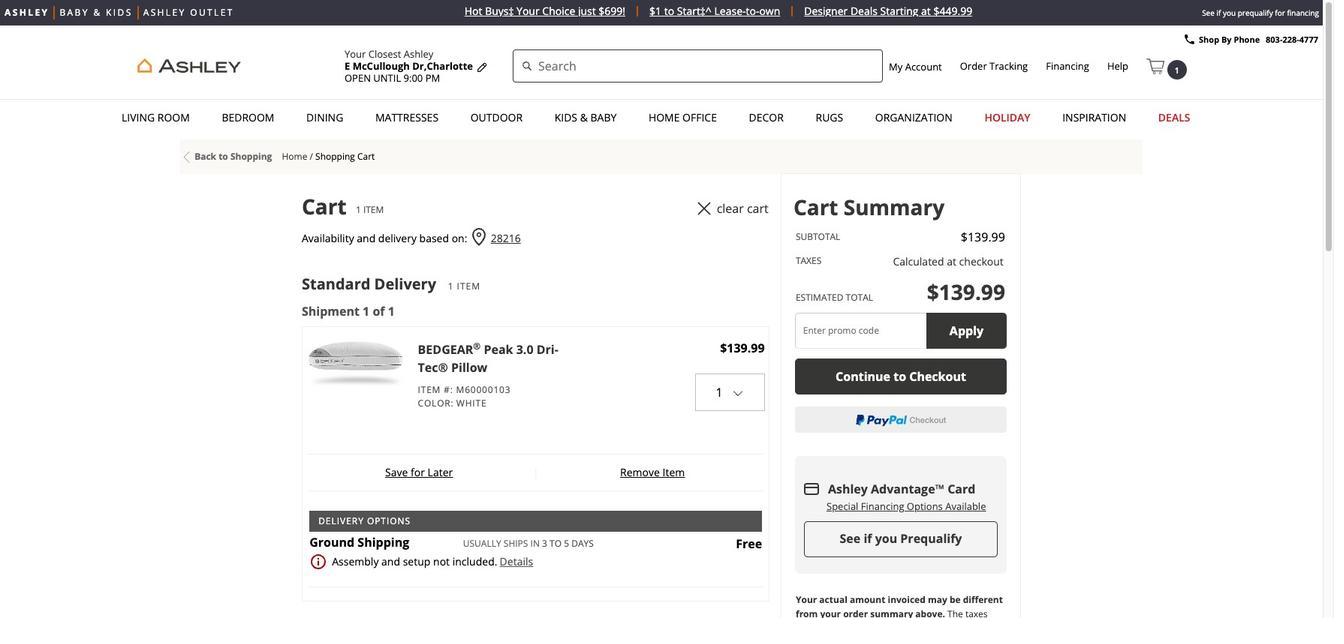 Task type: vqa. For each thing, say whether or not it's contained in the screenshot.
See if you Prequalify
yes



Task type: describe. For each thing, give the bounding box(es) containing it.
ashley link
[[5, 6, 49, 20]]

home for home office
[[649, 110, 680, 125]]

deals link
[[1154, 104, 1195, 132]]

special
[[827, 500, 858, 513]]

just
[[578, 4, 596, 18]]

bedgear
[[418, 341, 473, 358]]

actual
[[819, 594, 847, 607]]

order tracking link
[[960, 59, 1028, 73]]

assembly and setup not included.
[[332, 555, 497, 569]]

dr,charlotte
[[412, 59, 473, 73]]

item #: m60000103 color: white
[[418, 383, 511, 410]]

your
[[820, 608, 841, 619]]

#:
[[444, 383, 453, 396]]

bedgear peak 3.0 dri-tec pillow, image
[[308, 341, 404, 389]]

living
[[122, 110, 155, 125]]

mattresses
[[375, 110, 438, 125]]

dining
[[306, 110, 343, 125]]

room
[[158, 110, 190, 125]]

2 vertical spatial to
[[550, 537, 562, 550]]

see for see if you prequalify for financing
[[1202, 8, 1215, 18]]

mattresses link
[[371, 104, 443, 132]]

until
[[373, 71, 401, 85]]

e
[[345, 59, 350, 73]]

continue to checkout button
[[795, 359, 1007, 395]]

if for see if you prequalify
[[864, 531, 872, 548]]

ashley for ashley advantage™ card
[[828, 481, 868, 498]]

$1 to start‡^ lease-to-own
[[649, 4, 780, 18]]

outdoor link
[[466, 104, 527, 132]]

1 horizontal spatial deals
[[1158, 110, 1190, 125]]

invoiced
[[888, 594, 926, 607]]

included.
[[452, 555, 497, 569]]

summary
[[844, 193, 945, 221]]

Enter promo code text field
[[795, 313, 926, 349]]

item for remove item
[[663, 465, 685, 479]]

banner containing living room
[[0, 26, 1323, 136]]

ashley image
[[132, 56, 247, 76]]

1 down on:
[[448, 280, 454, 292]]

outlet
[[190, 6, 234, 19]]

alert info icon image
[[309, 554, 327, 572]]

special financing options available link
[[815, 496, 986, 513]]

clear cart
[[717, 200, 769, 217]]

to for $1
[[664, 4, 674, 18]]

my account
[[889, 60, 942, 73]]

usually
[[463, 537, 501, 550]]

clear
[[717, 200, 744, 217]]

save
[[385, 465, 408, 479]]

ships
[[504, 537, 528, 550]]

based
[[419, 231, 449, 246]]

1 vertical spatial for
[[411, 465, 425, 479]]

not
[[433, 555, 450, 569]]

1 vertical spatial delivery
[[318, 515, 364, 527]]

special financing options available
[[827, 500, 986, 513]]

checkout
[[909, 369, 966, 385]]

designer deals starting at $449.99
[[804, 4, 972, 18]]

organization
[[875, 110, 953, 125]]

9:00
[[404, 71, 423, 85]]

kids & baby
[[555, 110, 617, 125]]

setup
[[403, 555, 430, 569]]

item
[[363, 203, 384, 216]]

bedroom
[[222, 110, 274, 125]]

& for kids
[[580, 110, 588, 125]]

0 vertical spatial at
[[921, 4, 931, 18]]

by
[[1221, 34, 1232, 45]]

m60000103
[[456, 383, 511, 396]]

shopping cart link
[[315, 150, 375, 163]]

28216 link
[[491, 231, 521, 246]]

kids
[[106, 6, 133, 19]]

228-
[[1283, 34, 1299, 45]]

cart 1 item
[[302, 192, 384, 221]]

$139.99 for subtotal
[[961, 229, 1005, 245]]

availability and delivery based on:
[[302, 231, 470, 246]]

ground shipping
[[309, 534, 409, 551]]

delivery
[[378, 231, 417, 246]]

on:
[[452, 231, 467, 246]]

your for your actual amount invoiced may be different from your order summary above.
[[796, 594, 817, 607]]

dims image
[[181, 152, 192, 163]]

open until 9:00 pm
[[345, 71, 440, 85]]

living room
[[122, 110, 190, 125]]

save for later button
[[385, 465, 453, 479]]

0 vertical spatial options
[[907, 500, 943, 513]]

choice
[[542, 4, 575, 18]]

|
[[530, 465, 541, 479]]

ashley for ashley outlet
[[143, 6, 186, 19]]

peak
[[484, 341, 513, 358]]

1 inside 1 link
[[1175, 64, 1180, 76]]

shipment 1 of 1
[[302, 303, 395, 319]]

0 horizontal spatial deals
[[851, 4, 878, 18]]

0 vertical spatial delivery
[[374, 274, 436, 294]]

your closest ashley e mccullough dr,charlotte
[[345, 47, 473, 73]]

$699!
[[599, 4, 625, 18]]

to-
[[746, 4, 759, 18]]

4777
[[1299, 34, 1318, 45]]

cart for cart summary
[[793, 193, 838, 221]]

cart for cart 1 item
[[302, 192, 347, 221]]

clear cart button
[[696, 195, 769, 222]]

details
[[500, 555, 533, 569]]

$1
[[649, 4, 661, 18]]

your for your closest ashley e mccullough dr,charlotte
[[345, 47, 366, 61]]

rugs link
[[811, 104, 848, 132]]



Task type: locate. For each thing, give the bounding box(es) containing it.
main content containing cart
[[279, 173, 1021, 619]]

& left kids
[[93, 6, 102, 19]]

$1 to start‡^ lease-to-own link
[[638, 4, 793, 18]]

1 vertical spatial $139.99
[[927, 278, 1005, 306]]

inspiration
[[1062, 110, 1126, 125]]

1 horizontal spatial ashley
[[404, 47, 433, 61]]

1 vertical spatial see
[[840, 531, 861, 548]]

2 vertical spatial ashley
[[828, 481, 868, 498]]

in
[[530, 537, 540, 550]]

remove item button
[[620, 465, 685, 479]]

1 horizontal spatial &
[[580, 110, 588, 125]]

1 vertical spatial &
[[580, 110, 588, 125]]

deals down 1 link
[[1158, 110, 1190, 125]]

0 horizontal spatial &
[[93, 6, 102, 19]]

ashley inside "link"
[[143, 6, 186, 19]]

ashley up 9:00
[[404, 47, 433, 61]]

ashley
[[5, 6, 49, 19]]

if down special financing options available link
[[864, 531, 872, 548]]

your right the buys‡ at top left
[[517, 4, 540, 18]]

1 horizontal spatial options
[[907, 500, 943, 513]]

peak 3.0 dri- tec® pillow
[[418, 341, 558, 376]]

item
[[457, 280, 480, 292], [418, 383, 441, 396], [663, 465, 685, 479]]

save for later
[[385, 465, 453, 479]]

your up open on the top
[[345, 47, 366, 61]]

be
[[950, 594, 961, 607]]

0 horizontal spatial ashley
[[143, 6, 186, 19]]

1 horizontal spatial your
[[517, 4, 540, 18]]

and down shipping
[[381, 555, 400, 569]]

1 up deals link
[[1175, 64, 1180, 76]]

shipment
[[302, 303, 360, 319]]

see for see if you prequalify
[[840, 531, 861, 548]]

at
[[921, 4, 931, 18], [947, 254, 956, 269]]

0 horizontal spatial your
[[345, 47, 366, 61]]

to for continue
[[894, 369, 906, 385]]

remove
[[620, 465, 660, 479]]

0 vertical spatial item
[[457, 280, 480, 292]]

0 horizontal spatial for
[[411, 465, 425, 479]]

ashley inside your closest ashley e mccullough dr,charlotte
[[404, 47, 433, 61]]

see inside main content
[[840, 531, 861, 548]]

1 vertical spatial home
[[282, 150, 307, 163]]

baby & kids
[[60, 6, 133, 19]]

advantage™
[[871, 481, 944, 498]]

financing
[[1046, 59, 1089, 73], [861, 500, 904, 513]]

baby
[[590, 110, 617, 125]]

ashley up special at the bottom of page
[[828, 481, 868, 498]]

above.
[[915, 608, 945, 619]]

1 horizontal spatial cart
[[357, 150, 375, 163]]

0 horizontal spatial options
[[367, 515, 411, 527]]

main content
[[279, 173, 1021, 619]]

your inside your closest ashley e mccullough dr,charlotte
[[345, 47, 366, 61]]

white
[[456, 397, 487, 410]]

later
[[428, 465, 453, 479]]

search image
[[522, 60, 532, 75]]

1 vertical spatial your
[[345, 47, 366, 61]]

you for prequalify
[[875, 531, 897, 548]]

help
[[1107, 59, 1128, 73]]

help link
[[1107, 59, 1128, 73]]

designer deals starting at $449.99 link
[[793, 4, 984, 18]]

0 vertical spatial ashley
[[143, 6, 186, 19]]

at left checkout
[[947, 254, 956, 269]]

of
[[373, 303, 385, 319]]

0 horizontal spatial to
[[550, 537, 562, 550]]

details button
[[500, 555, 762, 569]]

calculated at checkout
[[893, 254, 1004, 269]]

ashley outlet
[[143, 6, 234, 19]]

delivery up ground
[[318, 515, 364, 527]]

account
[[905, 60, 942, 73]]

ground
[[309, 534, 354, 551]]

item inside item #: m60000103 color: white
[[418, 383, 441, 396]]

see down special at the bottom of page
[[840, 531, 861, 548]]

order
[[843, 608, 868, 619]]

available
[[945, 500, 986, 513]]

1 right of
[[388, 303, 395, 319]]

0 horizontal spatial item
[[418, 383, 441, 396]]

0 horizontal spatial if
[[864, 531, 872, 548]]

delivery
[[374, 274, 436, 294], [318, 515, 364, 527]]

none search field inside banner
[[513, 50, 883, 83]]

item right remove
[[663, 465, 685, 479]]

shop by phone 803-228-4777
[[1199, 34, 1318, 45]]

home left office
[[649, 110, 680, 125]]

for
[[1275, 8, 1285, 18], [411, 465, 425, 479]]

open
[[345, 71, 371, 85]]

0 horizontal spatial and
[[357, 231, 376, 246]]

1 horizontal spatial see
[[1202, 8, 1215, 18]]

1 horizontal spatial and
[[381, 555, 400, 569]]

delivery up of
[[374, 274, 436, 294]]

1 vertical spatial and
[[381, 555, 400, 569]]

& right kids
[[580, 110, 588, 125]]

office
[[682, 110, 717, 125]]

0 horizontal spatial at
[[921, 4, 931, 18]]

see
[[1202, 8, 1215, 18], [840, 531, 861, 548]]

2 vertical spatial $139.99
[[720, 340, 765, 356]]

cart up availability
[[302, 192, 347, 221]]

continue
[[836, 369, 890, 385]]

1 vertical spatial options
[[367, 515, 411, 527]]

for left "financing"
[[1275, 8, 1285, 18]]

1
[[1175, 64, 1180, 76], [356, 203, 361, 216], [448, 280, 454, 292], [363, 303, 370, 319], [388, 303, 395, 319]]

cart right shopping
[[357, 150, 375, 163]]

0 vertical spatial &
[[93, 6, 102, 19]]

0 vertical spatial home
[[649, 110, 680, 125]]

tec®
[[418, 359, 448, 376]]

& for baby
[[93, 6, 102, 19]]

delivery options
[[318, 515, 411, 527]]

your up from at the bottom right of page
[[796, 594, 817, 607]]

start‡^
[[677, 4, 712, 18]]

0 vertical spatial deals
[[851, 4, 878, 18]]

for right save
[[411, 465, 425, 479]]

3
[[542, 537, 547, 550]]

1 inside cart 1 item
[[356, 203, 361, 216]]

0 vertical spatial your
[[517, 4, 540, 18]]

803-
[[1266, 34, 1283, 45]]

0 vertical spatial to
[[664, 4, 674, 18]]

item up "color:"
[[418, 383, 441, 396]]

2 horizontal spatial your
[[796, 594, 817, 607]]

standard delivery
[[302, 274, 436, 294]]

to right continue
[[894, 369, 906, 385]]

days
[[571, 537, 594, 550]]

0 horizontal spatial cart
[[302, 192, 347, 221]]

& inside banner
[[580, 110, 588, 125]]

and
[[357, 231, 376, 246], [381, 555, 400, 569]]

deals left starting
[[851, 4, 878, 18]]

financing left help
[[1046, 59, 1089, 73]]

closest
[[368, 47, 401, 61]]

0 horizontal spatial see
[[840, 531, 861, 548]]

prequalify
[[900, 531, 962, 548]]

0 vertical spatial $139.99
[[961, 229, 1005, 245]]

item for 1 item
[[457, 280, 480, 292]]

®
[[473, 340, 481, 353]]

cart
[[747, 200, 769, 217]]

amount
[[850, 594, 885, 607]]

0 vertical spatial if
[[1217, 8, 1221, 18]]

2 vertical spatial item
[[663, 465, 685, 479]]

to left 5
[[550, 537, 562, 550]]

home for home / shopping cart
[[282, 150, 307, 163]]

1 vertical spatial if
[[864, 531, 872, 548]]

your inside your actual amount invoiced may be different from your order summary above.
[[796, 594, 817, 607]]

shop
[[1199, 34, 1219, 45]]

my account link
[[889, 60, 942, 73]]

rugs
[[816, 110, 843, 125]]

1 vertical spatial financing
[[861, 500, 904, 513]]

hot
[[465, 4, 482, 18]]

financing down ashley advantage™ card
[[861, 500, 904, 513]]

1 vertical spatial deals
[[1158, 110, 1190, 125]]

color:
[[418, 397, 454, 410]]

0 vertical spatial you
[[1223, 8, 1236, 18]]

own
[[759, 4, 780, 18]]

tracking
[[990, 59, 1028, 73]]

1 vertical spatial at
[[947, 254, 956, 269]]

28216
[[491, 231, 521, 246]]

cart summary
[[793, 193, 945, 221]]

home office
[[649, 110, 717, 125]]

1 horizontal spatial if
[[1217, 8, 1221, 18]]

continue to checkout
[[836, 369, 966, 385]]

and for assembly
[[381, 555, 400, 569]]

your actual amount invoiced may be different from your order summary above.
[[796, 594, 1003, 619]]

if for see if you prequalify for financing
[[1217, 8, 1221, 18]]

0 vertical spatial and
[[357, 231, 376, 246]]

you inside main content
[[875, 531, 897, 548]]

options up shipping
[[367, 515, 411, 527]]

my
[[889, 60, 903, 73]]

0 horizontal spatial home
[[282, 150, 307, 163]]

to right $1
[[664, 4, 674, 18]]

1 horizontal spatial for
[[1275, 8, 1285, 18]]

prequalify
[[1238, 8, 1273, 18]]

free
[[736, 536, 762, 552]]

apply
[[950, 323, 984, 339]]

dining link
[[302, 104, 348, 132]]

to inside button
[[894, 369, 906, 385]]

None search field
[[513, 50, 883, 83]]

subtotal
[[796, 230, 840, 243]]

1 horizontal spatial delivery
[[374, 274, 436, 294]]

1 vertical spatial to
[[894, 369, 906, 385]]

2 horizontal spatial item
[[663, 465, 685, 479]]

0 vertical spatial see
[[1202, 8, 1215, 18]]

2 horizontal spatial ashley
[[828, 481, 868, 498]]

shopping
[[315, 150, 355, 163]]

$139.99 for estimated total
[[927, 278, 1005, 306]]

0 horizontal spatial you
[[875, 531, 897, 548]]

baby
[[60, 6, 89, 19]]

0 vertical spatial financing
[[1046, 59, 1089, 73]]

and down item at the left
[[357, 231, 376, 246]]

estimated
[[796, 291, 843, 304]]

at right starting
[[921, 4, 931, 18]]

2 horizontal spatial to
[[894, 369, 906, 385]]

cart up subtotal
[[793, 193, 838, 221]]

ashley right kids
[[143, 6, 186, 19]]

banner
[[0, 26, 1323, 136]]

and for availability
[[357, 231, 376, 246]]

options down "advantage™"
[[907, 500, 943, 513]]

ashley advantage™ card image
[[804, 483, 819, 495]]

1 left of
[[363, 303, 370, 319]]

1 horizontal spatial item
[[457, 280, 480, 292]]

1 horizontal spatial you
[[1223, 8, 1236, 18]]

2 vertical spatial your
[[796, 594, 817, 607]]

pm
[[425, 71, 440, 85]]

living room link
[[117, 104, 194, 132]]

you for prequalify
[[1223, 8, 1236, 18]]

1 vertical spatial you
[[875, 531, 897, 548]]

item down on:
[[457, 280, 480, 292]]

starting
[[880, 4, 918, 18]]

you down special financing options available link
[[875, 531, 897, 548]]

1 horizontal spatial to
[[664, 4, 674, 18]]

1 horizontal spatial financing
[[1046, 59, 1089, 73]]

home left the /
[[282, 150, 307, 163]]

dri-
[[537, 341, 558, 358]]

0 vertical spatial for
[[1275, 8, 1285, 18]]

0 horizontal spatial delivery
[[318, 515, 364, 527]]

home / shopping cart
[[282, 150, 375, 163]]

bedgear ®
[[418, 340, 481, 358]]

1 horizontal spatial home
[[649, 110, 680, 125]]

1 vertical spatial ashley
[[404, 47, 433, 61]]

$139.99
[[961, 229, 1005, 245], [927, 278, 1005, 306], [720, 340, 765, 356]]

1 vertical spatial item
[[418, 383, 441, 396]]

None submit
[[195, 151, 280, 164]]

you left prequalify on the top of the page
[[1223, 8, 1236, 18]]

change location image
[[476, 61, 488, 73]]

2 horizontal spatial cart
[[793, 193, 838, 221]]

if up shop
[[1217, 8, 1221, 18]]

see up shop
[[1202, 8, 1215, 18]]

1 horizontal spatial at
[[947, 254, 956, 269]]

0 horizontal spatial financing
[[861, 500, 904, 513]]

1 left item at the left
[[356, 203, 361, 216]]



